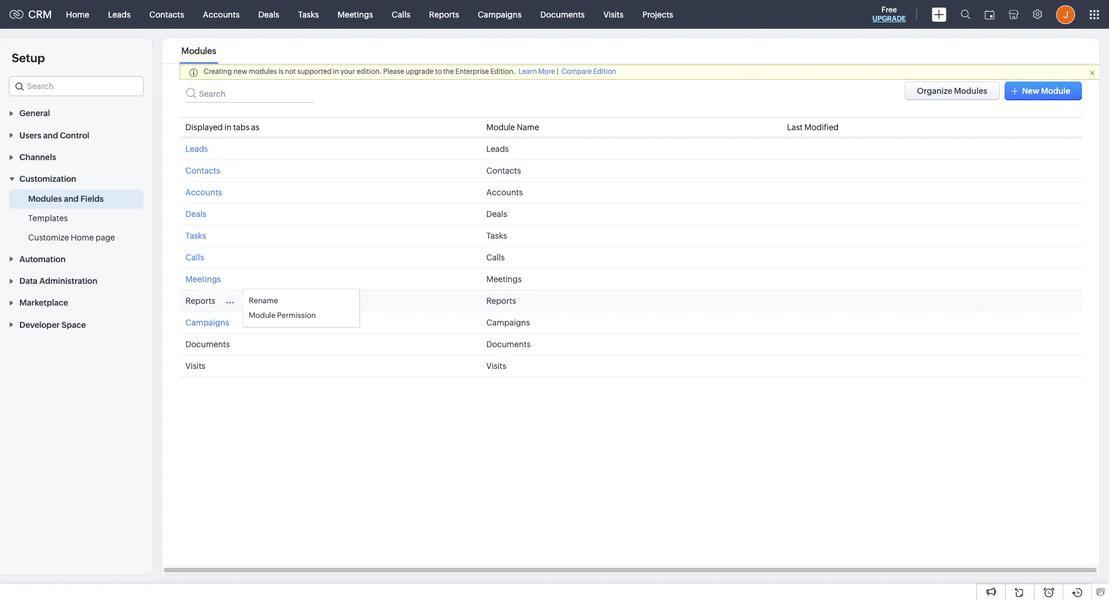 Task type: describe. For each thing, give the bounding box(es) containing it.
2 horizontal spatial leads
[[486, 144, 509, 154]]

modified
[[804, 123, 839, 132]]

administration
[[39, 276, 97, 286]]

profile image
[[1056, 5, 1075, 24]]

projects
[[642, 10, 673, 19]]

last modified
[[787, 123, 839, 132]]

1 vertical spatial contacts link
[[185, 166, 220, 175]]

modules link
[[180, 46, 218, 56]]

2 horizontal spatial visits
[[604, 10, 624, 19]]

rename
[[249, 296, 278, 305]]

compare
[[561, 67, 592, 76]]

1 horizontal spatial leads
[[185, 144, 208, 154]]

modules for modules
[[181, 46, 216, 56]]

new module
[[1022, 86, 1070, 96]]

0 vertical spatial deals link
[[249, 0, 289, 28]]

0 vertical spatial home
[[66, 10, 89, 19]]

channels
[[19, 153, 56, 162]]

users
[[19, 131, 41, 140]]

modules and fields link
[[28, 193, 104, 205]]

customize
[[28, 233, 69, 243]]

0 horizontal spatial calls link
[[185, 253, 204, 262]]

0 horizontal spatial reports
[[185, 296, 215, 306]]

general
[[19, 109, 50, 118]]

upgrade
[[873, 15, 906, 23]]

edition
[[593, 67, 616, 76]]

1 horizontal spatial tasks
[[298, 10, 319, 19]]

deals inside deals link
[[258, 10, 279, 19]]

0 horizontal spatial leads link
[[99, 0, 140, 28]]

0 horizontal spatial deals link
[[185, 209, 206, 219]]

data administration
[[19, 276, 97, 286]]

module for rename module permission
[[249, 311, 276, 320]]

new
[[233, 67, 247, 76]]

visits link
[[594, 0, 633, 28]]

more
[[538, 67, 555, 76]]

projects link
[[633, 0, 683, 28]]

0 vertical spatial meetings link
[[328, 0, 382, 28]]

and for modules
[[64, 194, 79, 204]]

|
[[557, 67, 558, 76]]

0 horizontal spatial tasks link
[[185, 231, 206, 241]]

supported
[[297, 67, 332, 76]]

0 vertical spatial accounts link
[[194, 0, 249, 28]]

2 horizontal spatial calls
[[486, 253, 505, 262]]

rename module permission
[[249, 296, 316, 320]]

please
[[383, 67, 404, 76]]

customization region
[[0, 190, 153, 248]]

marketplace
[[19, 298, 68, 308]]

1 horizontal spatial in
[[333, 67, 339, 76]]

2 horizontal spatial contacts
[[486, 166, 521, 175]]

0 horizontal spatial documents
[[185, 340, 230, 349]]

2 horizontal spatial reports
[[486, 296, 516, 306]]

2 horizontal spatial tasks
[[486, 231, 507, 241]]

control
[[60, 131, 89, 140]]

free upgrade
[[873, 5, 906, 23]]

general button
[[0, 102, 153, 124]]

reports link
[[420, 0, 468, 28]]

channels button
[[0, 146, 153, 168]]

templates
[[28, 214, 68, 223]]

1 horizontal spatial contacts
[[185, 166, 220, 175]]

space
[[62, 320, 86, 330]]

developer space button
[[0, 314, 153, 336]]

data administration button
[[0, 270, 153, 292]]

create menu element
[[925, 0, 954, 28]]

and for users
[[43, 131, 58, 140]]

modules and fields
[[28, 194, 104, 204]]

modules for modules and fields
[[28, 194, 62, 204]]

calendar image
[[985, 10, 995, 19]]

data
[[19, 276, 37, 286]]

creating new modules is not supported in your edition. please upgrade to the enterprise edition. learn more | compare edition
[[204, 67, 616, 76]]

0 horizontal spatial search text field
[[9, 77, 143, 96]]

compare edition link
[[561, 67, 616, 76]]

customization button
[[0, 168, 153, 190]]

tabs
[[233, 123, 250, 132]]

1 vertical spatial accounts link
[[185, 188, 222, 197]]



Task type: locate. For each thing, give the bounding box(es) containing it.
1 horizontal spatial calls link
[[382, 0, 420, 28]]

displayed in tabs as
[[185, 123, 260, 132]]

1 vertical spatial meetings link
[[185, 275, 221, 284]]

1 horizontal spatial documents
[[486, 340, 531, 349]]

0 vertical spatial leads link
[[99, 0, 140, 28]]

0 horizontal spatial in
[[224, 123, 231, 132]]

1 vertical spatial in
[[224, 123, 231, 132]]

1 vertical spatial modules
[[28, 194, 62, 204]]

documents link
[[531, 0, 594, 28]]

0 horizontal spatial leads
[[108, 10, 131, 19]]

not
[[285, 67, 296, 76]]

campaigns link
[[468, 0, 531, 28], [185, 318, 229, 327]]

0 horizontal spatial calls
[[185, 253, 204, 262]]

setup
[[12, 51, 45, 65]]

and inside dropdown button
[[43, 131, 58, 140]]

1 horizontal spatial visits
[[486, 361, 506, 371]]

0 horizontal spatial deals
[[185, 209, 206, 219]]

contacts link down displayed
[[185, 166, 220, 175]]

1 horizontal spatial search text field
[[185, 82, 315, 103]]

0 horizontal spatial meetings
[[185, 275, 221, 284]]

modules
[[181, 46, 216, 56], [28, 194, 62, 204]]

Search text field
[[9, 77, 143, 96], [185, 82, 315, 103]]

1 horizontal spatial campaigns link
[[468, 0, 531, 28]]

contacts up modules link
[[149, 10, 184, 19]]

home
[[66, 10, 89, 19], [71, 233, 94, 243]]

contacts down displayed
[[185, 166, 220, 175]]

free
[[882, 5, 897, 14]]

calls
[[392, 10, 410, 19], [185, 253, 204, 262], [486, 253, 505, 262]]

0 vertical spatial modules
[[181, 46, 216, 56]]

2 horizontal spatial meetings
[[486, 275, 522, 284]]

1 horizontal spatial deals link
[[249, 0, 289, 28]]

users and control
[[19, 131, 89, 140]]

1 vertical spatial module
[[486, 123, 515, 132]]

None field
[[9, 76, 144, 96]]

leads right home link
[[108, 10, 131, 19]]

crm
[[28, 8, 52, 21]]

home inside customization region
[[71, 233, 94, 243]]

module for new module
[[1041, 86, 1070, 96]]

module left "name"
[[486, 123, 515, 132]]

deals link
[[249, 0, 289, 28], [185, 209, 206, 219]]

home right the crm
[[66, 10, 89, 19]]

the
[[443, 67, 454, 76]]

0 horizontal spatial meetings link
[[185, 275, 221, 284]]

module inside button
[[1041, 86, 1070, 96]]

1 horizontal spatial reports
[[429, 10, 459, 19]]

and
[[43, 131, 58, 140], [64, 194, 79, 204]]

last
[[787, 123, 803, 132]]

to
[[435, 67, 442, 76]]

0 vertical spatial module
[[1041, 86, 1070, 96]]

search element
[[954, 0, 978, 29]]

2 vertical spatial module
[[249, 311, 276, 320]]

in left your
[[333, 67, 339, 76]]

search text field down new on the top of page
[[185, 82, 315, 103]]

home link
[[57, 0, 99, 28]]

0 vertical spatial calls link
[[382, 0, 420, 28]]

meetings link
[[328, 0, 382, 28], [185, 275, 221, 284]]

leads
[[108, 10, 131, 19], [185, 144, 208, 154], [486, 144, 509, 154]]

module down rename
[[249, 311, 276, 320]]

deals
[[258, 10, 279, 19], [185, 209, 206, 219], [486, 209, 507, 219]]

0 horizontal spatial module
[[249, 311, 276, 320]]

1 horizontal spatial meetings link
[[328, 0, 382, 28]]

and right users on the top left of the page
[[43, 131, 58, 140]]

module inside rename module permission
[[249, 311, 276, 320]]

1 horizontal spatial tasks link
[[289, 0, 328, 28]]

is
[[278, 67, 284, 76]]

module name
[[486, 123, 539, 132]]

0 horizontal spatial and
[[43, 131, 58, 140]]

leads link
[[99, 0, 140, 28], [185, 144, 208, 154]]

2 horizontal spatial deals
[[486, 209, 507, 219]]

templates link
[[28, 213, 68, 224]]

fields
[[81, 194, 104, 204]]

contacts down module name
[[486, 166, 521, 175]]

learn more link
[[518, 67, 555, 76]]

reports inside reports link
[[429, 10, 459, 19]]

2 horizontal spatial module
[[1041, 86, 1070, 96]]

1 vertical spatial campaigns link
[[185, 318, 229, 327]]

new
[[1022, 86, 1039, 96]]

modules up creating
[[181, 46, 216, 56]]

customize home page
[[28, 233, 115, 243]]

1 horizontal spatial calls
[[392, 10, 410, 19]]

developer space
[[19, 320, 86, 330]]

customize home page link
[[28, 232, 115, 244]]

1 horizontal spatial modules
[[181, 46, 216, 56]]

0 horizontal spatial campaigns link
[[185, 318, 229, 327]]

as
[[251, 123, 260, 132]]

1 vertical spatial home
[[71, 233, 94, 243]]

campaigns
[[478, 10, 522, 19], [185, 318, 229, 327], [486, 318, 530, 327]]

create menu image
[[932, 7, 947, 21]]

your
[[341, 67, 355, 76]]

search text field up general dropdown button
[[9, 77, 143, 96]]

developer
[[19, 320, 60, 330]]

tasks
[[298, 10, 319, 19], [185, 231, 206, 241], [486, 231, 507, 241]]

edition.
[[490, 67, 516, 76]]

0 horizontal spatial contacts
[[149, 10, 184, 19]]

documents
[[540, 10, 585, 19], [185, 340, 230, 349], [486, 340, 531, 349]]

1 horizontal spatial deals
[[258, 10, 279, 19]]

customization
[[19, 175, 76, 184]]

new module button
[[1004, 82, 1082, 100]]

automation
[[19, 255, 66, 264]]

modules inside modules and fields link
[[28, 194, 62, 204]]

in
[[333, 67, 339, 76], [224, 123, 231, 132]]

contacts
[[149, 10, 184, 19], [185, 166, 220, 175], [486, 166, 521, 175]]

edition.
[[357, 67, 382, 76]]

1 horizontal spatial meetings
[[338, 10, 373, 19]]

0 vertical spatial in
[[333, 67, 339, 76]]

None button
[[905, 82, 1000, 100]]

tasks link
[[289, 0, 328, 28], [185, 231, 206, 241]]

contacts link
[[140, 0, 194, 28], [185, 166, 220, 175]]

1 horizontal spatial and
[[64, 194, 79, 204]]

meetings
[[338, 10, 373, 19], [185, 275, 221, 284], [486, 275, 522, 284]]

1 vertical spatial leads link
[[185, 144, 208, 154]]

contacts link up modules link
[[140, 0, 194, 28]]

visits
[[604, 10, 624, 19], [185, 361, 206, 371], [486, 361, 506, 371]]

0 vertical spatial tasks link
[[289, 0, 328, 28]]

0 vertical spatial campaigns link
[[468, 0, 531, 28]]

2 horizontal spatial documents
[[540, 10, 585, 19]]

profile element
[[1049, 0, 1082, 28]]

1 vertical spatial deals link
[[185, 209, 206, 219]]

module
[[1041, 86, 1070, 96], [486, 123, 515, 132], [249, 311, 276, 320]]

modules up templates
[[28, 194, 62, 204]]

users and control button
[[0, 124, 153, 146]]

0 horizontal spatial visits
[[185, 361, 206, 371]]

enterprise
[[455, 67, 489, 76]]

0 vertical spatial and
[[43, 131, 58, 140]]

page
[[96, 233, 115, 243]]

upgrade
[[406, 67, 434, 76]]

leads down module name
[[486, 144, 509, 154]]

permission
[[277, 311, 316, 320]]

1 vertical spatial tasks link
[[185, 231, 206, 241]]

leads down displayed
[[185, 144, 208, 154]]

0 vertical spatial contacts link
[[140, 0, 194, 28]]

displayed
[[185, 123, 223, 132]]

accounts
[[203, 10, 240, 19], [185, 188, 222, 197], [486, 188, 523, 197]]

0 horizontal spatial tasks
[[185, 231, 206, 241]]

search image
[[961, 9, 971, 19]]

and left 'fields'
[[64, 194, 79, 204]]

1 vertical spatial calls link
[[185, 253, 204, 262]]

automation button
[[0, 248, 153, 270]]

creating
[[204, 67, 232, 76]]

1 vertical spatial and
[[64, 194, 79, 204]]

home up automation dropdown button
[[71, 233, 94, 243]]

1 horizontal spatial leads link
[[185, 144, 208, 154]]

0 horizontal spatial modules
[[28, 194, 62, 204]]

name
[[517, 123, 539, 132]]

marketplace button
[[0, 292, 153, 314]]

crm link
[[9, 8, 52, 21]]

in left tabs
[[224, 123, 231, 132]]

learn
[[518, 67, 537, 76]]

1 horizontal spatial module
[[486, 123, 515, 132]]

modules
[[249, 67, 277, 76]]

and inside customization region
[[64, 194, 79, 204]]

accounts link
[[194, 0, 249, 28], [185, 188, 222, 197]]

module right new
[[1041, 86, 1070, 96]]



Task type: vqa. For each thing, say whether or not it's contained in the screenshot.


